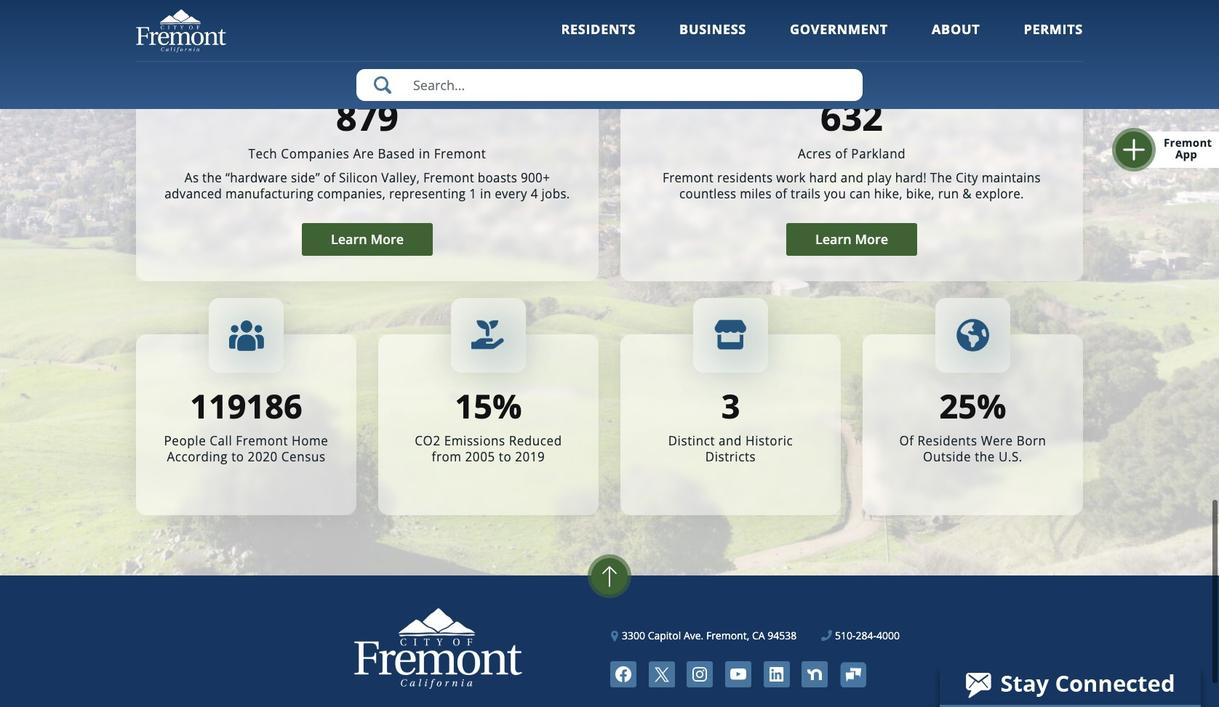 Task type: vqa. For each thing, say whether or not it's contained in the screenshot.
left Employment Hubs LINK
no



Task type: locate. For each thing, give the bounding box(es) containing it.
learn more down companies,
[[331, 231, 404, 248]]

of left trails
[[775, 186, 788, 202]]

1 horizontal spatial the
[[975, 449, 995, 466]]

2005
[[465, 449, 495, 466]]

fremont inside 123287 people call fremont home according to 2020 census
[[236, 433, 288, 450]]

the inside 25 % of residents were born outside the u.s.
[[975, 449, 995, 466]]

2 learn more from the left
[[816, 231, 889, 248]]

the
[[931, 170, 953, 186]]

hike,
[[874, 186, 903, 202]]

residents down fremont
[[561, 20, 636, 38]]

0 vertical spatial residents
[[561, 20, 636, 38]]

were
[[981, 433, 1013, 450]]

to inside 15 % co2 emissions reduced from 2005 to 2019
[[499, 449, 512, 466]]

of
[[835, 146, 848, 162], [324, 170, 336, 186], [775, 186, 788, 202]]

business
[[680, 20, 747, 38]]

companies,
[[317, 186, 386, 202]]

residents
[[717, 170, 773, 186]]

fremont by the numbers
[[502, 0, 718, 42]]

residents
[[561, 20, 636, 38], [918, 433, 978, 450]]

residents down 25
[[918, 433, 978, 450]]

to
[[231, 449, 244, 466], [499, 449, 512, 466]]

in inside as the "hardware side" of silicon valley, fremont boasts 900+ advanced manufacturing companies, representing 1 in every 4 jobs.
[[480, 186, 491, 202]]

% for 25
[[977, 384, 1007, 429]]

footer yt icon image
[[726, 662, 752, 689]]

230,646 image
[[229, 321, 264, 351]]

residents inside 25 % of residents were born outside the u.s.
[[918, 433, 978, 450]]

in inside 909 tech companies are based in fremont
[[419, 146, 431, 162]]

% up reduced
[[493, 384, 522, 429]]

and left play in the right top of the page
[[841, 170, 864, 186]]

play
[[867, 170, 892, 186]]

distinct
[[668, 433, 715, 450]]

learn down you
[[816, 231, 852, 248]]

business link
[[680, 20, 747, 58]]

in
[[419, 146, 431, 162], [480, 186, 491, 202]]

more down 'can'
[[855, 231, 889, 248]]

1 vertical spatial residents
[[918, 433, 978, 450]]

of right acres
[[835, 146, 848, 162]]

0 vertical spatial the
[[202, 170, 222, 186]]

% inside 25 % of residents were born outside the u.s.
[[977, 384, 1007, 429]]

districts
[[706, 449, 756, 466]]

1 % from the left
[[493, 384, 522, 429]]

1 horizontal spatial to
[[499, 449, 512, 466]]

acres
[[798, 146, 832, 162]]

1 horizontal spatial learn
[[816, 231, 852, 248]]

maintains
[[982, 170, 1041, 186]]

of inside fremont residents work hard and play hard! the city maintains countless miles of trails you can hike, bike, run & explore.
[[775, 186, 788, 202]]

to left 2019
[[499, 449, 512, 466]]

1 horizontal spatial %
[[977, 384, 1007, 429]]

1 horizontal spatial and
[[841, 170, 864, 186]]

1 vertical spatial the
[[975, 449, 995, 466]]

2020
[[248, 449, 278, 466]]

advanced
[[165, 186, 222, 202]]

ca
[[752, 630, 765, 643]]

of inside as the "hardware side" of silicon valley, fremont boasts 900+ advanced manufacturing companies, representing 1 in every 4 jobs.
[[324, 170, 336, 186]]

census
[[281, 449, 326, 466]]

1 to from the left
[[231, 449, 244, 466]]

the
[[202, 170, 222, 186], [975, 449, 995, 466]]

3 distinct and historic districts
[[668, 384, 793, 466]]

learn down companies,
[[331, 231, 367, 248]]

0 horizontal spatial in
[[419, 146, 431, 162]]

0 horizontal spatial learn
[[331, 231, 367, 248]]

1 horizontal spatial in
[[480, 186, 491, 202]]

0 horizontal spatial of
[[324, 170, 336, 186]]

learn more
[[331, 231, 404, 248], [816, 231, 889, 248]]

1 horizontal spatial of
[[775, 186, 788, 202]]

of right the side"
[[324, 170, 336, 186]]

trails
[[791, 186, 821, 202]]

2019
[[515, 449, 545, 466]]

government link
[[790, 20, 888, 58]]

48.6% image
[[956, 319, 991, 353]]

and down '3' on the right bottom of the page
[[719, 433, 742, 450]]

reduced
[[509, 433, 562, 450]]

fremont
[[1164, 135, 1213, 150], [434, 146, 486, 162], [423, 170, 474, 186], [663, 170, 714, 186], [236, 433, 288, 450]]

can
[[850, 186, 871, 202]]

to left 2020
[[231, 449, 244, 466]]

footer ig icon image
[[687, 662, 713, 689]]

3300 capitol ave. fremont, ca 94538
[[622, 630, 797, 643]]

about link
[[932, 20, 980, 58]]

the right as
[[202, 170, 222, 186]]

more down as the "hardware side" of silicon valley, fremont boasts 900+ advanced manufacturing companies, representing 1 in every 4 jobs.
[[371, 231, 404, 248]]

% for 15
[[493, 384, 522, 429]]

1 learn from the left
[[331, 231, 367, 248]]

0 horizontal spatial %
[[493, 384, 522, 429]]

more for 654
[[855, 231, 889, 248]]

1 horizontal spatial more
[[855, 231, 889, 248]]

&
[[963, 186, 972, 202]]

654
[[821, 92, 883, 142]]

run
[[938, 186, 959, 202]]

you
[[824, 186, 846, 202]]

app
[[1176, 147, 1198, 162]]

learn for 654
[[816, 231, 852, 248]]

more
[[371, 231, 404, 248], [855, 231, 889, 248]]

work
[[776, 170, 806, 186]]

3
[[722, 384, 740, 429]]

1 horizontal spatial residents
[[918, 433, 978, 450]]

0 vertical spatial and
[[841, 170, 864, 186]]

of inside the 654 acres of parkland
[[835, 146, 848, 162]]

0 vertical spatial in
[[419, 146, 431, 162]]

25
[[940, 384, 977, 429]]

2 to from the left
[[499, 449, 512, 466]]

fremont app
[[1164, 135, 1213, 162]]

0 horizontal spatial more
[[371, 231, 404, 248]]

footer li icon image
[[764, 662, 790, 689]]

2 learn from the left
[[816, 231, 852, 248]]

learn more down 'can'
[[816, 231, 889, 248]]

%
[[493, 384, 522, 429], [977, 384, 1007, 429]]

% up were
[[977, 384, 1007, 429]]

510-
[[835, 630, 856, 643]]

fremont,
[[706, 630, 750, 643]]

permits link
[[1024, 20, 1083, 58]]

the left u.s.
[[975, 449, 995, 466]]

1 learn more from the left
[[331, 231, 404, 248]]

2 horizontal spatial of
[[835, 146, 848, 162]]

in right 1
[[480, 186, 491, 202]]

the
[[670, 0, 718, 16]]

in right based
[[419, 146, 431, 162]]

0 horizontal spatial residents
[[561, 20, 636, 38]]

0 horizontal spatial and
[[719, 433, 742, 450]]

1 vertical spatial and
[[719, 433, 742, 450]]

1 horizontal spatial learn more
[[816, 231, 889, 248]]

0 horizontal spatial the
[[202, 170, 222, 186]]

emissions
[[444, 433, 505, 450]]

and inside fremont residents work hard and play hard! the city maintains countless miles of trails you can hike, bike, run & explore.
[[841, 170, 864, 186]]

94538
[[768, 630, 797, 643]]

% inside 15 % co2 emissions reduced from 2005 to 2019
[[493, 384, 522, 429]]

residents link
[[561, 20, 636, 58]]

1 more from the left
[[371, 231, 404, 248]]

0 horizontal spatial to
[[231, 449, 244, 466]]

0 horizontal spatial learn more
[[331, 231, 404, 248]]

900+
[[521, 170, 550, 186]]

and
[[841, 170, 864, 186], [719, 433, 742, 450]]

1 vertical spatial in
[[480, 186, 491, 202]]

909 tech companies are based in fremont
[[249, 92, 486, 162]]

2 more from the left
[[855, 231, 889, 248]]

2 % from the left
[[977, 384, 1007, 429]]



Task type: describe. For each thing, give the bounding box(es) containing it.
call
[[210, 433, 232, 450]]

29.7% image
[[471, 319, 506, 353]]

based
[[378, 146, 415, 162]]

outside
[[923, 449, 972, 466]]

explore.
[[976, 186, 1024, 202]]

silicon
[[339, 170, 378, 186]]

25 % of residents were born outside the u.s.
[[900, 384, 1047, 466]]

123287
[[190, 384, 302, 429]]

6 image
[[713, 319, 748, 353]]

fremont
[[502, 0, 623, 16]]

representing
[[389, 186, 466, 202]]

countless
[[680, 186, 737, 202]]

parkland
[[852, 146, 906, 162]]

123287 people call fremont home according to 2020 census
[[164, 384, 328, 466]]

fremont app link
[[1131, 132, 1220, 168]]

as the "hardware side" of silicon valley, fremont boasts 900+ advanced manufacturing companies, representing 1 in every 4 jobs.
[[165, 170, 570, 202]]

learn for 909
[[331, 231, 367, 248]]

510-284-4000
[[835, 630, 900, 643]]

more for 909
[[371, 231, 404, 248]]

learn more for 654
[[816, 231, 889, 248]]

fremont inside fremont residents work hard and play hard! the city maintains countless miles of trails you can hike, bike, run & explore.
[[663, 170, 714, 186]]

tech
[[249, 146, 277, 162]]

Search text field
[[357, 69, 863, 101]]

from
[[432, 449, 462, 466]]

and inside 3 distinct and historic districts
[[719, 433, 742, 450]]

city
[[956, 170, 979, 186]]

15 % co2 emissions reduced from 2005 to 2019
[[415, 384, 562, 466]]

learn more for 909
[[331, 231, 404, 248]]

1
[[469, 186, 477, 202]]

footer my icon image
[[840, 663, 867, 688]]

15
[[455, 384, 493, 429]]

fremont inside 909 tech companies are based in fremont
[[434, 146, 486, 162]]

footer fb icon image
[[611, 662, 637, 689]]

valley,
[[381, 170, 420, 186]]

3300
[[622, 630, 645, 643]]

home
[[292, 433, 328, 450]]

3300 capitol ave. fremont, ca 94538 link
[[611, 629, 797, 644]]

are
[[353, 146, 374, 162]]

510-284-4000 link
[[821, 629, 900, 644]]

the inside as the "hardware side" of silicon valley, fremont boasts 900+ advanced manufacturing companies, representing 1 in every 4 jobs.
[[202, 170, 222, 186]]

manufacturing
[[226, 186, 314, 202]]

historic
[[746, 433, 793, 450]]

fremont inside as the "hardware side" of silicon valley, fremont boasts 900+ advanced manufacturing companies, representing 1 in every 4 jobs.
[[423, 170, 474, 186]]

co2
[[415, 433, 441, 450]]

fremont residents work hard and play hard! the city maintains countless miles of trails you can hike, bike, run & explore.
[[663, 170, 1041, 202]]

about
[[932, 20, 980, 38]]

909
[[336, 92, 399, 142]]

284-
[[856, 630, 877, 643]]

jobs.
[[542, 186, 570, 202]]

numbers
[[549, 12, 671, 42]]

bike,
[[906, 186, 935, 202]]

4000
[[877, 630, 900, 643]]

according
[[167, 449, 228, 466]]

miles
[[740, 186, 772, 202]]

by
[[630, 0, 662, 16]]

born
[[1017, 433, 1047, 450]]

footer nd icon image
[[802, 662, 828, 689]]

capitol
[[648, 630, 681, 643]]

654 acres of parkland
[[798, 92, 906, 162]]

side"
[[291, 170, 320, 186]]

companies
[[281, 146, 350, 162]]

people
[[164, 433, 206, 450]]

boasts
[[478, 170, 517, 186]]

hard
[[810, 170, 838, 186]]

ave.
[[684, 630, 704, 643]]

stay connected image
[[940, 665, 1200, 706]]

of
[[900, 433, 914, 450]]

4
[[531, 186, 538, 202]]

government
[[790, 20, 888, 38]]

"hardware
[[225, 170, 288, 186]]

permits
[[1024, 20, 1083, 38]]

to inside 123287 people call fremont home according to 2020 census
[[231, 449, 244, 466]]

as
[[185, 170, 199, 186]]

u.s.
[[999, 449, 1023, 466]]

footer tw icon image
[[649, 662, 675, 689]]

every
[[495, 186, 527, 202]]



